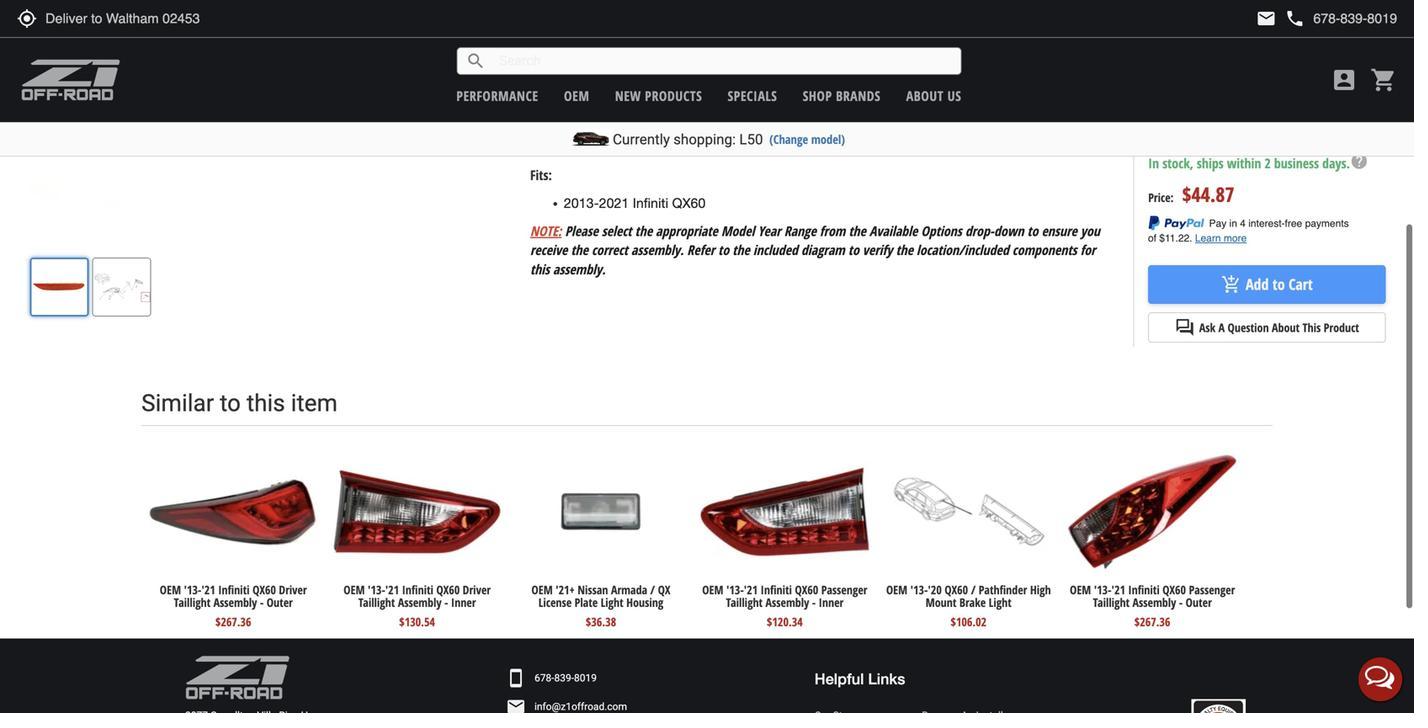Task type: locate. For each thing, give the bounding box(es) containing it.
individually.
[[556, 138, 621, 156]]

3 '21 from the left
[[744, 582, 758, 598]]

this inside please select the appropriate model year range from the available options drop-down to ensure you receive the correct assembly. refer to the included diagram to verify the location/included components for this assembly.
[[530, 260, 550, 278]]

0 horizontal spatial inner
[[451, 595, 476, 611]]

the right of
[[1249, 19, 1264, 32]]

the down collisions,
[[856, 17, 875, 33]]

'13- for oem '13-'21 infiniti qx60 passenger taillight assembly - inner $120.34
[[727, 582, 744, 598]]

0 horizontal spatial you
[[1081, 222, 1100, 240]]

infiniti inside oem '13-'21 infiniti qx60 driver taillight assembly - outer $267.36
[[218, 582, 250, 598]]

qx60 inside oem '13-'21 infiniti qx60 passenger taillight assembly - inner $120.34
[[795, 582, 819, 598]]

2 driver from the left
[[463, 582, 491, 598]]

infiniti for oem '13-'21 infiniti qx60 passenger taillight assembly - outer
[[1128, 582, 1160, 598]]

0 horizontal spatial any
[[1083, 17, 1104, 33]]

4 '13- from the left
[[911, 582, 928, 598]]

sema member logo image
[[1192, 699, 1246, 713]]

built
[[686, 17, 712, 33]]

below.
[[1307, 19, 1339, 32]]

refer
[[687, 241, 715, 259]]

oem inside oem '21+ nissan armada / qx license plate light housing $36.38
[[532, 582, 553, 598]]

-
[[260, 595, 264, 611], [445, 595, 448, 611], [812, 595, 816, 611], [1179, 595, 1183, 611]]

2 $267.36 from the left
[[1135, 614, 1171, 630]]

0 horizontal spatial please
[[565, 222, 598, 240]]

'13- inside 'oem '13-'21 infiniti qx60 driver taillight assembly - inner $130.54'
[[368, 582, 385, 598]]

this left item
[[247, 389, 285, 417]]

/ left qx
[[650, 582, 655, 598]]

inner
[[451, 595, 476, 611], [819, 595, 844, 611]]

5 '13- from the left
[[1094, 582, 1112, 598]]

0 horizontal spatial this
[[530, 0, 555, 14]]

4 assembly from the left
[[1133, 595, 1176, 611]]

driver inside 'oem '13-'21 infiniti qx60 driver taillight assembly - inner $130.54'
[[463, 582, 491, 598]]

rear down oem link
[[564, 111, 592, 127]]

is right the and
[[843, 17, 852, 33]]

fits:
[[530, 166, 552, 184]]

oem inside oem '13-'21 infiniti qx60 passenger taillight assembly - inner $120.34
[[702, 582, 724, 598]]

light right brake
[[989, 595, 1012, 611]]

'13- for oem '13-'21 infiniti qx60 driver taillight assembly - inner $130.54
[[368, 582, 385, 598]]

0 horizontal spatial $267.36
[[215, 614, 251, 630]]

the right select
[[635, 222, 653, 240]]

2 passenger from the left
[[1189, 582, 1235, 598]]

infiniti for oem '13-'21 infiniti qx60 driver taillight assembly - inner
[[402, 582, 433, 598]]

qx60 for oem '13-'21 infiniti qx60 driver taillight assembly - inner
[[436, 582, 460, 598]]

specials
[[728, 87, 777, 105]]

specials link
[[728, 87, 777, 105]]

0 vertical spatial you
[[1345, 3, 1362, 16]]

oem for oem '21+ nissan armada / qx license plate light housing $36.38
[[532, 582, 553, 598]]

1 assembly from the left
[[213, 595, 257, 611]]

oem inside 'oem '13-'21 infiniti qx60 driver taillight assembly - inner $130.54'
[[344, 582, 365, 598]]

question_answer ask a question about this product
[[1175, 317, 1359, 337]]

1 horizontal spatial you
[[1345, 3, 1362, 16]]

assembly for oem '13-'21 infiniti qx60 passenger taillight assembly - outer
[[1133, 595, 1176, 611]]

3 - from the left
[[812, 595, 816, 611]]

3 taillight from the left
[[726, 595, 763, 611]]

oem inside oem '13-'21 infiniti qx60 driver taillight assembly - outer $267.36
[[160, 582, 181, 598]]

includes:
[[530, 63, 578, 81]]

within
[[1227, 154, 1262, 172]]

to right prone
[[669, 0, 681, 14]]

lens down products
[[654, 111, 683, 127]]

this inside question_answer ask a question about this product
[[1303, 319, 1321, 335]]

1 horizontal spatial any
[[1216, 19, 1233, 32]]

1 - from the left
[[260, 595, 264, 611]]

assembly inside 'oem '13-'21 infiniti qx60 driver taillight assembly - inner $130.54'
[[398, 595, 442, 611]]

1 driver from the left
[[279, 582, 307, 598]]

1 horizontal spatial driver
[[463, 582, 491, 598]]

1 vertical spatial assembly.
[[553, 260, 606, 278]]

infiniti inside 'oem '13-'21 infiniti qx60 driver taillight assembly - inner $130.54'
[[402, 582, 433, 598]]

oem inside the oem '13-'20 qx60 / pathfinder high mount brake light $106.02
[[886, 582, 908, 598]]

passenger inside oem '13-'21 infiniti qx60 passenger taillight assembly - inner $120.34
[[821, 582, 868, 598]]

reflector up the
[[559, 0, 613, 14]]

review
[[1184, 3, 1216, 16]]

assembly inside oem '13-'21 infiniti qx60 driver taillight assembly - outer $267.36
[[213, 595, 257, 611]]

select
[[602, 222, 632, 240]]

inner inside 'oem '13-'21 infiniti qx60 driver taillight assembly - inner $130.54'
[[451, 595, 476, 611]]

improper
[[1018, 0, 1072, 14]]

1 horizontal spatial inner
[[819, 595, 844, 611]]

2 '21 from the left
[[385, 582, 399, 598]]

2 assembly from the left
[[398, 595, 442, 611]]

qx60 inside the oem '13-'21 infiniti qx60 passenger taillight assembly - outer $267.36
[[1163, 582, 1186, 598]]

0 horizontal spatial for
[[1063, 17, 1079, 33]]

sold individually.
[[530, 138, 624, 156]]

1 horizontal spatial passenger
[[1189, 582, 1235, 598]]

0 horizontal spatial light
[[601, 595, 624, 611]]

1 taillight from the left
[[174, 595, 211, 611]]

oem for oem '13-'20 qx60 / pathfinder high mount brake light $106.02
[[886, 582, 908, 598]]

about left us
[[906, 87, 944, 105]]

removal.
[[530, 17, 582, 33]]

is up assembly
[[617, 0, 627, 14]]

taillight inside oem '13-'21 infiniti qx60 passenger taillight assembly - inner $120.34
[[726, 595, 763, 611]]

1 horizontal spatial this
[[1303, 319, 1321, 335]]

/ for qx60
[[971, 582, 976, 598]]

0 horizontal spatial passenger
[[821, 582, 868, 598]]

0 vertical spatial this
[[530, 0, 555, 14]]

taillight for oem '13-'21 infiniti qx60 passenger taillight assembly - outer
[[1093, 595, 1130, 611]]

1 horizontal spatial please
[[1149, 3, 1181, 16]]

light up $36.38
[[601, 595, 624, 611]]

add_shopping_cart add to cart
[[1222, 274, 1313, 295]]

infiniti inside the oem '13-'21 infiniti qx60 passenger taillight assembly - outer $267.36
[[1128, 582, 1160, 598]]

qx60 inside 'oem '13-'21 infiniti qx60 driver taillight assembly - inner $130.54'
[[436, 582, 460, 598]]

1 '21 from the left
[[202, 582, 215, 598]]

reflector up currently
[[596, 92, 650, 108]]

reflector inside this reflector is prone to damages from rear-end collisions, or can snap off from improper removal. the assembly is built to factory specs and is the ideal oem infiniti replacement for any broken or damaged rear reflectors.
[[559, 0, 613, 14]]

0 vertical spatial please
[[1149, 3, 1181, 16]]

infiniti for oem '13-'21 infiniti qx60 passenger taillight assembly - inner
[[761, 582, 792, 598]]

1 light from the left
[[601, 595, 624, 611]]

1 vertical spatial for
[[1081, 241, 1096, 259]]

assembly. down receive
[[553, 260, 606, 278]]

outer inside the oem '13-'21 infiniti qx60 passenger taillight assembly - outer $267.36
[[1186, 595, 1212, 611]]

taillight for oem '13-'21 infiniti qx60 driver taillight assembly - outer
[[174, 595, 211, 611]]

'13- inside the oem '13-'21 infiniti qx60 passenger taillight assembly - outer $267.36
[[1094, 582, 1112, 598]]

/
[[650, 582, 655, 598], [971, 582, 976, 598]]

to left the 'verify'
[[848, 241, 859, 259]]

1 vertical spatial this
[[247, 389, 285, 417]]

/ inside oem '21+ nissan armada / qx license plate light housing $36.38
[[650, 582, 655, 598]]

1 '13- from the left
[[184, 582, 202, 598]]

or up ideal
[[893, 0, 905, 14]]

this down receive
[[530, 260, 550, 278]]

you right if
[[1345, 3, 1362, 16]]

taillight
[[174, 595, 211, 611], [358, 595, 395, 611], [726, 595, 763, 611], [1093, 595, 1130, 611]]

lens
[[654, 92, 683, 108], [654, 111, 683, 127]]

2 light from the left
[[989, 595, 1012, 611]]

description
[[1278, 3, 1333, 16]]

'13- inside oem '13-'21 infiniti qx60 driver taillight assembly - outer $267.36
[[184, 582, 202, 598]]

reflector down new
[[596, 111, 650, 127]]

$267.36 inside the oem '13-'21 infiniti qx60 passenger taillight assembly - outer $267.36
[[1135, 614, 1171, 630]]

'13- inside oem '13-'21 infiniti qx60 passenger taillight assembly - inner $120.34
[[727, 582, 744, 598]]

4 - from the left
[[1179, 595, 1183, 611]]

infiniti inside oem '13-'21 infiniti qx60 passenger taillight assembly - inner $120.34
[[761, 582, 792, 598]]

inner inside oem '13-'21 infiniti qx60 passenger taillight assembly - inner $120.34
[[819, 595, 844, 611]]

'13- for oem '13-'20 qx60 / pathfinder high mount brake light $106.02
[[911, 582, 928, 598]]

1 vertical spatial you
[[1081, 222, 1100, 240]]

this up removal.
[[530, 0, 555, 14]]

question
[[1228, 319, 1269, 335]]

0 vertical spatial or
[[893, 0, 905, 14]]

2 / from the left
[[971, 582, 976, 598]]

can
[[909, 0, 930, 14]]

for
[[1063, 17, 1079, 33], [1081, 241, 1096, 259]]

1 vertical spatial this
[[1303, 319, 1321, 335]]

- for oem '13-'21 infiniti qx60 passenger taillight assembly - inner
[[812, 595, 816, 611]]

verify
[[863, 241, 893, 259]]

8019
[[574, 672, 597, 684]]

please
[[1149, 3, 1181, 16], [565, 222, 598, 240]]

price: $44.87
[[1149, 180, 1235, 208]]

l50
[[739, 131, 763, 148]]

outer inside oem '13-'21 infiniti qx60 driver taillight assembly - outer $267.36
[[267, 595, 293, 611]]

- for oem '13-'21 infiniti qx60 driver taillight assembly - outer
[[260, 595, 264, 611]]

performance
[[457, 87, 539, 105]]

assembly for oem '13-'21 infiniti qx60 driver taillight assembly - inner
[[398, 595, 442, 611]]

replacement
[[984, 17, 1059, 33]]

1 vertical spatial reflector
[[596, 92, 650, 108]]

the
[[1219, 3, 1234, 16], [856, 17, 875, 33], [1249, 19, 1264, 32], [635, 222, 653, 240], [849, 222, 866, 240], [571, 241, 588, 259], [733, 241, 750, 259], [896, 241, 913, 259]]

1 vertical spatial lens
[[654, 111, 683, 127]]

to right similar
[[220, 389, 241, 417]]

- inside the oem '13-'21 infiniti qx60 passenger taillight assembly - outer $267.36
[[1179, 595, 1183, 611]]

- for oem '13-'21 infiniti qx60 driver taillight assembly - inner
[[445, 595, 448, 611]]

0 vertical spatial this
[[530, 260, 550, 278]]

please inside please review the product description if you are unsure about any of the options below.
[[1149, 3, 1181, 16]]

please down '2013-'
[[565, 222, 598, 240]]

1 horizontal spatial about
[[1272, 319, 1300, 335]]

mail
[[1256, 8, 1277, 29]]

helpful links
[[815, 670, 905, 688]]

taillight inside the oem '13-'21 infiniti qx60 passenger taillight assembly - outer $267.36
[[1093, 595, 1130, 611]]

1 horizontal spatial this
[[530, 260, 550, 278]]

taillight for oem '13-'21 infiniti qx60 driver taillight assembly - inner
[[358, 595, 395, 611]]

taillight inside 'oem '13-'21 infiniti qx60 driver taillight assembly - inner $130.54'
[[358, 595, 395, 611]]

3 assembly from the left
[[766, 595, 809, 611]]

you inside please select the appropriate model year range from the available options drop-down to ensure you receive the correct assembly. refer to the included diagram to verify the location/included components for this assembly.
[[1081, 222, 1100, 240]]

1 passenger from the left
[[821, 582, 868, 598]]

passenger inside the oem '13-'21 infiniti qx60 passenger taillight assembly - outer $267.36
[[1189, 582, 1235, 598]]

question_answer
[[1175, 317, 1195, 337]]

678-839-8019 link
[[535, 671, 597, 685]]

oem '13-'21 infiniti qx60 driver taillight assembly - outer $267.36
[[160, 582, 307, 630]]

drop-
[[965, 222, 994, 240]]

0 horizontal spatial this
[[247, 389, 285, 417]]

0 horizontal spatial from
[[744, 0, 772, 14]]

shopping_cart
[[1371, 67, 1398, 93]]

appropriate
[[656, 222, 718, 240]]

0 horizontal spatial about
[[906, 87, 944, 105]]

1 inner from the left
[[451, 595, 476, 611]]

0 vertical spatial reflector
[[559, 0, 613, 14]]

rear
[[652, 36, 676, 52]]

driver
[[279, 582, 307, 598], [463, 582, 491, 598]]

oem for oem '13-'21 infiniti qx60 driver taillight assembly - outer $267.36
[[160, 582, 181, 598]]

0 horizontal spatial outer
[[267, 595, 293, 611]]

1 $267.36 from the left
[[215, 614, 251, 630]]

assembly inside the oem '13-'21 infiniti qx60 passenger taillight assembly - outer $267.36
[[1133, 595, 1176, 611]]

'21 inside oem '13-'21 infiniti qx60 driver taillight assembly - outer $267.36
[[202, 582, 215, 598]]

to right add
[[1273, 274, 1285, 295]]

0 vertical spatial assembly.
[[631, 241, 684, 259]]

for right components
[[1081, 241, 1096, 259]]

1 horizontal spatial for
[[1081, 241, 1096, 259]]

4 '21 from the left
[[1112, 582, 1126, 598]]

any left of
[[1216, 19, 1233, 32]]

shop brands link
[[803, 87, 881, 105]]

driver inside oem '13-'21 infiniti qx60 driver taillight assembly - outer $267.36
[[279, 582, 307, 598]]

from up diagram
[[820, 222, 846, 240]]

1 horizontal spatial $267.36
[[1135, 614, 1171, 630]]

1 vertical spatial rear
[[564, 111, 592, 127]]

about
[[906, 87, 944, 105], [1272, 319, 1300, 335]]

0 horizontal spatial assembly.
[[553, 260, 606, 278]]

taillight inside oem '13-'21 infiniti qx60 driver taillight assembly - outer $267.36
[[174, 595, 211, 611]]

oem for oem
[[564, 87, 590, 105]]

damages
[[685, 0, 740, 14]]

driver for outer
[[279, 582, 307, 598]]

lens right new
[[654, 92, 683, 108]]

oem '21+ nissan armada / qx license plate light housing $36.38
[[532, 582, 671, 630]]

2 - from the left
[[445, 595, 448, 611]]

sold
[[530, 138, 552, 156]]

'13- inside the oem '13-'20 qx60 / pathfinder high mount brake light $106.02
[[911, 582, 928, 598]]

rear down includes:
[[564, 92, 592, 108]]

please for review
[[1149, 3, 1181, 16]]

1 horizontal spatial light
[[989, 595, 1012, 611]]

this left product
[[1303, 319, 1321, 335]]

0 horizontal spatial or
[[576, 36, 588, 52]]

1 / from the left
[[650, 582, 655, 598]]

$267.36 for passenger
[[1135, 614, 1171, 630]]

outer
[[267, 595, 293, 611], [1186, 595, 1212, 611]]

account_box link
[[1327, 67, 1362, 93]]

assembly for oem '13-'21 infiniti qx60 driver taillight assembly - outer
[[213, 595, 257, 611]]

1 vertical spatial about
[[1272, 319, 1300, 335]]

oem inside the oem '13-'21 infiniti qx60 passenger taillight assembly - outer $267.36
[[1070, 582, 1091, 598]]

damaged
[[592, 36, 649, 52]]

0 vertical spatial rear
[[564, 92, 592, 108]]

similar
[[141, 389, 214, 417]]

0 vertical spatial for
[[1063, 17, 1079, 33]]

plate
[[575, 595, 598, 611]]

2 '13- from the left
[[368, 582, 385, 598]]

$267.36 inside oem '13-'21 infiniti qx60 driver taillight assembly - outer $267.36
[[215, 614, 251, 630]]

qx60 inside oem '13-'21 infiniti qx60 driver taillight assembly - outer $267.36
[[253, 582, 276, 598]]

$106.02
[[951, 614, 987, 630]]

$267.36
[[215, 614, 251, 630], [1135, 614, 1171, 630]]

1 outer from the left
[[267, 595, 293, 611]]

please inside please select the appropriate model year range from the available options drop-down to ensure you receive the correct assembly. refer to the included diagram to verify the location/included components for this assembly.
[[565, 222, 598, 240]]

assembly. down appropriate on the top
[[631, 241, 684, 259]]

/ inside the oem '13-'20 qx60 / pathfinder high mount brake light $106.02
[[971, 582, 976, 598]]

model)
[[811, 131, 845, 147]]

'21 inside 'oem '13-'21 infiniti qx60 driver taillight assembly - inner $130.54'
[[385, 582, 399, 598]]

1 horizontal spatial /
[[971, 582, 976, 598]]

2 taillight from the left
[[358, 595, 395, 611]]

to right refer
[[718, 241, 729, 259]]

passenger for inner
[[821, 582, 868, 598]]

0 horizontal spatial driver
[[279, 582, 307, 598]]

reflectors.
[[679, 36, 739, 52]]

infiniti for oem '13-'21 infiniti qx60 driver taillight assembly - outer
[[218, 582, 250, 598]]

'21 for oem '13-'21 infiniti qx60 passenger taillight assembly - outer $267.36
[[1112, 582, 1126, 598]]

you right ensure
[[1081, 222, 1100, 240]]

brake
[[960, 595, 986, 611]]

2 inner from the left
[[819, 595, 844, 611]]

'13- for oem '13-'21 infiniti qx60 driver taillight assembly - outer $267.36
[[184, 582, 202, 598]]

or down the
[[576, 36, 588, 52]]

you
[[1345, 3, 1362, 16], [1081, 222, 1100, 240]]

0 horizontal spatial /
[[650, 582, 655, 598]]

you inside please review the product description if you are unsure about any of the options below.
[[1345, 3, 1362, 16]]

any inside this reflector is prone to damages from rear-end collisions, or can snap off from improper removal. the assembly is built to factory specs and is the ideal oem infiniti replacement for any broken or damaged rear reflectors.
[[1083, 17, 1104, 33]]

3 '13- from the left
[[727, 582, 744, 598]]

is left built
[[673, 17, 682, 33]]

phone link
[[1285, 8, 1398, 29]]

about right question on the right of page
[[1272, 319, 1300, 335]]

to
[[669, 0, 681, 14], [715, 17, 727, 33], [1027, 222, 1038, 240], [718, 241, 729, 259], [848, 241, 859, 259], [1273, 274, 1285, 295], [220, 389, 241, 417]]

'21 inside the oem '13-'21 infiniti qx60 passenger taillight assembly - outer $267.36
[[1112, 582, 1126, 598]]

'21 inside oem '13-'21 infiniti qx60 passenger taillight assembly - inner $120.34
[[744, 582, 758, 598]]

2 outer from the left
[[1186, 595, 1212, 611]]

1 horizontal spatial outer
[[1186, 595, 1212, 611]]

0 vertical spatial lens
[[654, 92, 683, 108]]

- inside 'oem '13-'21 infiniti qx60 driver taillight assembly - inner $130.54'
[[445, 595, 448, 611]]

1 horizontal spatial from
[[820, 222, 846, 240]]

2021
[[599, 195, 629, 211]]

assembly inside oem '13-'21 infiniti qx60 passenger taillight assembly - inner $120.34
[[766, 595, 809, 611]]

/ left pathfinder
[[971, 582, 976, 598]]

'21 for oem '13-'21 infiniti qx60 driver taillight assembly - inner $130.54
[[385, 582, 399, 598]]

receive
[[530, 241, 568, 259]]

4 taillight from the left
[[1093, 595, 1130, 611]]

for inside please select the appropriate model year range from the available options drop-down to ensure you receive the correct assembly. refer to the included diagram to verify the location/included components for this assembly.
[[1081, 241, 1096, 259]]

any left unsure
[[1083, 17, 1104, 33]]

unsure
[[1149, 19, 1182, 32]]

the inside this reflector is prone to damages from rear-end collisions, or can snap off from improper removal. the assembly is built to factory specs and is the ideal oem infiniti replacement for any broken or damaged rear reflectors.
[[856, 17, 875, 33]]

please up unsure
[[1149, 3, 1181, 16]]

from up factory
[[744, 0, 772, 14]]

1 vertical spatial please
[[565, 222, 598, 240]]

from right off at the top of page
[[987, 0, 1014, 14]]

smartphone
[[506, 668, 526, 688]]

new
[[615, 87, 641, 105]]

the
[[585, 17, 608, 33]]

is
[[617, 0, 627, 14], [673, 17, 682, 33], [843, 17, 852, 33]]

0 vertical spatial about
[[906, 87, 944, 105]]

- inside oem '13-'21 infiniti qx60 passenger taillight assembly - inner $120.34
[[812, 595, 816, 611]]

- inside oem '13-'21 infiniti qx60 driver taillight assembly - outer $267.36
[[260, 595, 264, 611]]

for down improper
[[1063, 17, 1079, 33]]

business
[[1274, 154, 1319, 172]]

days.
[[1323, 154, 1350, 172]]



Task type: vqa. For each thing, say whether or not it's contained in the screenshot.


Task type: describe. For each thing, give the bounding box(es) containing it.
light inside the oem '13-'20 qx60 / pathfinder high mount brake light $106.02
[[989, 595, 1012, 611]]

license
[[539, 595, 572, 611]]

- for oem '13-'21 infiniti qx60 passenger taillight assembly - outer
[[1179, 595, 1183, 611]]

$44.87
[[1182, 180, 1235, 208]]

new products
[[615, 87, 702, 105]]

'20
[[928, 582, 942, 598]]

note:
[[530, 222, 562, 240]]

oem '13-'21 infiniti qx60 passenger taillight assembly - inner $120.34
[[702, 582, 868, 630]]

2 rear from the top
[[564, 111, 592, 127]]

1 horizontal spatial is
[[673, 17, 682, 33]]

for inside this reflector is prone to damages from rear-end collisions, or can snap off from improper removal. the assembly is built to factory specs and is the ideal oem infiniti replacement for any broken or damaged rear reflectors.
[[1063, 17, 1079, 33]]

in stock, ships within 2 business days. help
[[1149, 152, 1369, 172]]

currently shopping: l50 (change model)
[[613, 131, 845, 148]]

ensure
[[1042, 222, 1077, 240]]

2 vertical spatial reflector
[[596, 111, 650, 127]]

rear-
[[775, 0, 803, 14]]

options
[[1267, 19, 1304, 32]]

nissan
[[578, 582, 608, 598]]

2 lens from the top
[[654, 111, 683, 127]]

infiniti inside this reflector is prone to damages from rear-end collisions, or can snap off from improper removal. the assembly is built to factory specs and is the ideal oem infiniti replacement for any broken or damaged rear reflectors.
[[945, 17, 981, 33]]

products
[[645, 87, 702, 105]]

light inside oem '21+ nissan armada / qx license plate light housing $36.38
[[601, 595, 624, 611]]

please review the product description if you are unsure about any of the options below.
[[1149, 3, 1381, 32]]

inner for passenger
[[819, 595, 844, 611]]

ask
[[1200, 319, 1216, 335]]

rear reflector lens rear reflector lens tapping screw
[[564, 92, 776, 127]]

location/included
[[917, 241, 1009, 259]]

about
[[1185, 19, 1213, 32]]

correct
[[592, 241, 628, 259]]

'13- for oem '13-'21 infiniti qx60 passenger taillight assembly - outer $267.36
[[1094, 582, 1112, 598]]

reflector for rear
[[596, 92, 650, 108]]

pathfinder
[[979, 582, 1027, 598]]

brands
[[836, 87, 881, 105]]

new products link
[[615, 87, 702, 105]]

qx60 inside the oem '13-'20 qx60 / pathfinder high mount brake light $106.02
[[945, 582, 968, 598]]

please for select
[[565, 222, 598, 240]]

to down damages
[[715, 17, 727, 33]]

similar to this item
[[141, 389, 338, 417]]

driver for inner
[[463, 582, 491, 598]]

from inside please select the appropriate model year range from the available options drop-down to ensure you receive the correct assembly. refer to the included diagram to verify the location/included components for this assembly.
[[820, 222, 846, 240]]

'21 for oem '13-'21 infiniti qx60 driver taillight assembly - outer $267.36
[[202, 582, 215, 598]]

stock,
[[1163, 154, 1194, 172]]

diagram
[[801, 241, 845, 259]]

help
[[1350, 152, 1369, 170]]

a
[[1219, 319, 1225, 335]]

assembly for oem '13-'21 infiniti qx60 passenger taillight assembly - inner
[[766, 595, 809, 611]]

options
[[921, 222, 962, 240]]

/ for armada
[[650, 582, 655, 598]]

qx60 for oem '13-'21 infiniti qx60 passenger taillight assembly - inner
[[795, 582, 819, 598]]

oem for oem '13-'21 infiniti qx60 passenger taillight assembly - inner $120.34
[[702, 582, 724, 598]]

oem link
[[564, 87, 590, 105]]

info@z1offroad.com link
[[535, 700, 627, 713]]

1 lens from the top
[[654, 92, 683, 108]]

oem inside this reflector is prone to damages from rear-end collisions, or can snap off from improper removal. the assembly is built to factory specs and is the ideal oem infiniti replacement for any broken or damaged rear reflectors.
[[911, 17, 941, 33]]

any inside please review the product description if you are unsure about any of the options below.
[[1216, 19, 1233, 32]]

$120.34
[[767, 614, 803, 630]]

outer for driver
[[267, 595, 293, 611]]

included
[[753, 241, 798, 259]]

z1 motorsports logo image
[[21, 59, 121, 101]]

this inside this reflector is prone to damages from rear-end collisions, or can snap off from improper removal. the assembly is built to factory specs and is the ideal oem infiniti replacement for any broken or damaged rear reflectors.
[[530, 0, 555, 14]]

inner for driver
[[451, 595, 476, 611]]

'21 for oem '13-'21 infiniti qx60 passenger taillight assembly - inner $120.34
[[744, 582, 758, 598]]

factory
[[731, 17, 773, 33]]

performance link
[[457, 87, 539, 105]]

shopping_cart link
[[1366, 67, 1398, 93]]

'21+
[[556, 582, 575, 598]]

add_shopping_cart
[[1222, 274, 1242, 295]]

about us
[[906, 87, 962, 105]]

the down "available"
[[896, 241, 913, 259]]

mail phone
[[1256, 8, 1305, 29]]

the up the 'verify'
[[849, 222, 866, 240]]

passenger for outer
[[1189, 582, 1235, 598]]

please select the appropriate model year range from the available options drop-down to ensure you receive the correct assembly. refer to the included diagram to verify the location/included components for this assembly.
[[530, 222, 1100, 278]]

oem '13-'20 qx60 / pathfinder high mount brake light $106.02
[[886, 582, 1051, 630]]

helpful
[[815, 670, 864, 688]]

2013-2021 infiniti qx60
[[564, 195, 706, 211]]

taillight for oem '13-'21 infiniti qx60 passenger taillight assembly - inner
[[726, 595, 763, 611]]

price:
[[1149, 189, 1174, 205]]

the down model
[[733, 241, 750, 259]]

678-
[[535, 672, 554, 684]]

1 vertical spatial or
[[576, 36, 588, 52]]

qx60 for oem '13-'21 infiniti qx60 driver taillight assembly - outer
[[253, 582, 276, 598]]

1 horizontal spatial assembly.
[[631, 241, 684, 259]]

info@z1offroad.com
[[535, 701, 627, 713]]

account_box
[[1331, 67, 1358, 93]]

prone
[[631, 0, 665, 14]]

cart
[[1289, 274, 1313, 295]]

us
[[948, 87, 962, 105]]

available
[[870, 222, 918, 240]]

links
[[868, 670, 905, 688]]

off
[[967, 0, 983, 14]]

ships
[[1197, 154, 1224, 172]]

product
[[1324, 319, 1359, 335]]

assembly
[[612, 17, 669, 33]]

specs
[[777, 17, 812, 33]]

model
[[721, 222, 755, 240]]

$130.54
[[399, 614, 435, 630]]

Search search field
[[486, 48, 961, 74]]

high
[[1030, 582, 1051, 598]]

$267.36 for driver
[[215, 614, 251, 630]]

if
[[1336, 3, 1341, 16]]

oem '13-'21 infiniti qx60 driver taillight assembly - inner $130.54
[[344, 582, 491, 630]]

and
[[816, 17, 839, 33]]

2013-
[[564, 195, 599, 211]]

components
[[1013, 241, 1077, 259]]

reflector for this
[[559, 0, 613, 14]]

the left correct
[[571, 241, 588, 259]]

snap
[[934, 0, 964, 14]]

about us link
[[906, 87, 962, 105]]

mail link
[[1256, 8, 1277, 29]]

z1 company logo image
[[185, 656, 290, 700]]

mount
[[926, 595, 957, 611]]

year
[[758, 222, 781, 240]]

1 rear from the top
[[564, 92, 592, 108]]

currently
[[613, 131, 670, 148]]

product
[[1237, 3, 1275, 16]]

about inside question_answer ask a question about this product
[[1272, 319, 1300, 335]]

phone
[[1285, 8, 1305, 29]]

to up components
[[1027, 222, 1038, 240]]

2 horizontal spatial is
[[843, 17, 852, 33]]

this reflector is prone to damages from rear-end collisions, or can snap off from improper removal. the assembly is built to factory specs and is the ideal oem infiniti replacement for any broken or damaged rear reflectors.
[[530, 0, 1104, 52]]

oem '13-'21 infiniti qx60 passenger taillight assembly - outer $267.36
[[1070, 582, 1235, 630]]

1 horizontal spatial or
[[893, 0, 905, 14]]

2 horizontal spatial from
[[987, 0, 1014, 14]]

range
[[784, 222, 817, 240]]

qx60 for oem '13-'21 infiniti qx60 passenger taillight assembly - outer
[[1163, 582, 1186, 598]]

oem for oem '13-'21 infiniti qx60 driver taillight assembly - inner $130.54
[[344, 582, 365, 598]]

0 horizontal spatial is
[[617, 0, 627, 14]]

839-
[[554, 672, 574, 684]]

the right review
[[1219, 3, 1234, 16]]

outer for passenger
[[1186, 595, 1212, 611]]

oem for oem '13-'21 infiniti qx60 passenger taillight assembly - outer $267.36
[[1070, 582, 1091, 598]]



